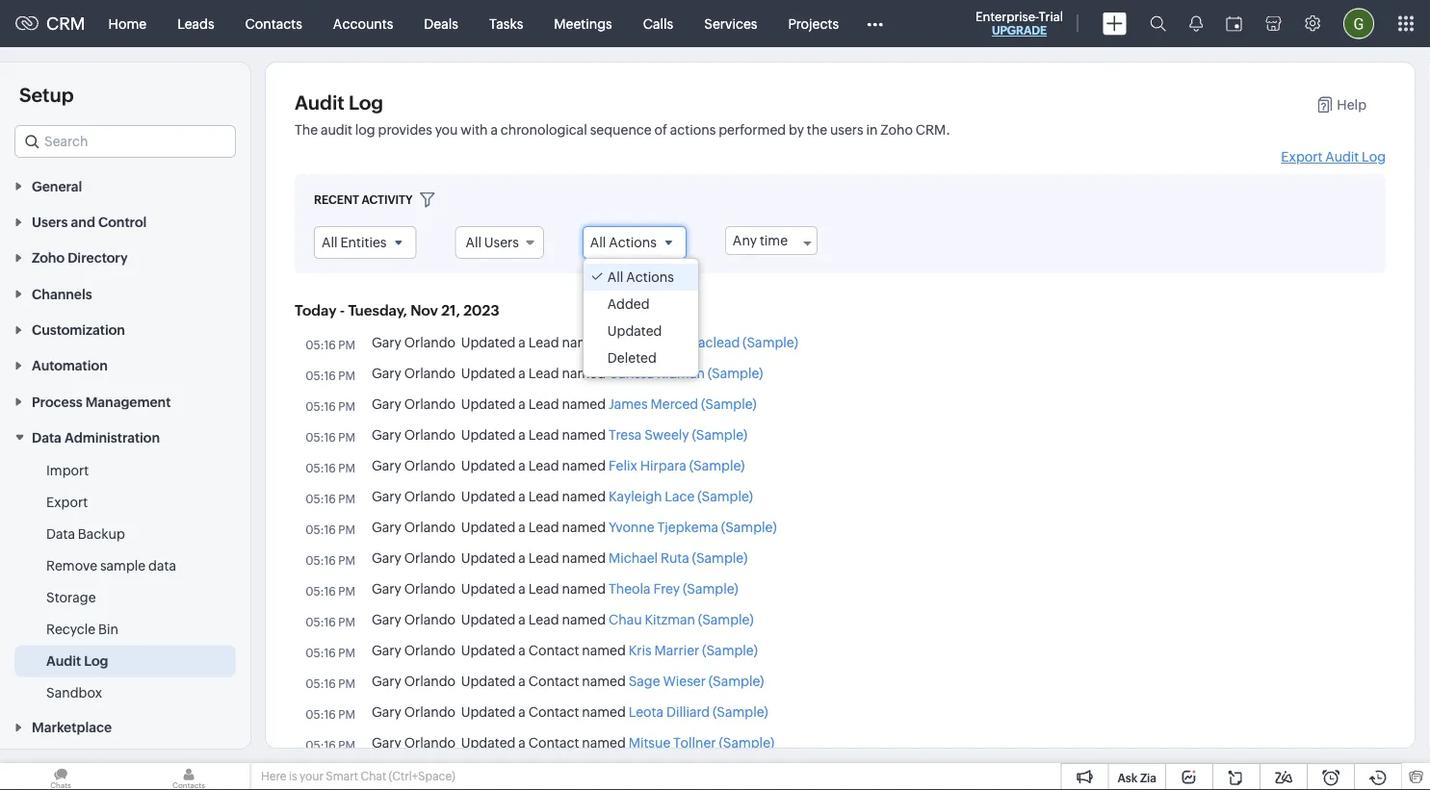 Task type: describe. For each thing, give the bounding box(es) containing it.
tollner
[[673, 736, 716, 751]]

felix hirpara (sample) link
[[609, 458, 745, 474]]

gary for gary orlando  updated a contact named kris marrier (sample)
[[372, 643, 401, 659]]

export link
[[46, 493, 88, 512]]

tree containing all actions
[[584, 259, 698, 377]]

zia
[[1140, 772, 1157, 785]]

1 vertical spatial all actions
[[608, 270, 674, 285]]

services link
[[689, 0, 773, 47]]

gary for gary orlando  updated a contact named leota dilliard (sample)
[[372, 705, 401, 720]]

backup
[[78, 527, 125, 542]]

users inside field
[[484, 235, 519, 250]]

administration
[[64, 430, 160, 446]]

05:16 for gary orlando  updated a lead named christopher maclead (sample)
[[306, 339, 336, 352]]

users and control button
[[0, 204, 250, 240]]

services
[[704, 16, 758, 31]]

lace
[[665, 489, 695, 504]]

05:16 for gary orlando  updated a lead named carissa kidman (sample)
[[306, 370, 336, 383]]

theola
[[609, 581, 651, 597]]

pm for gary orlando  updated a contact named kris marrier (sample)
[[338, 647, 355, 660]]

data administration region
[[0, 455, 250, 710]]

(sample) for carissa kidman (sample)
[[708, 366, 763, 381]]

updated a contact named for leota
[[461, 705, 626, 720]]

performed
[[719, 122, 786, 137]]

leota
[[629, 705, 664, 720]]

pm for gary orlando  updated a lead named tresa sweely (sample)
[[338, 431, 355, 444]]

projects link
[[773, 0, 854, 47]]

crm.
[[916, 122, 951, 137]]

05:16 for gary orlando  updated a lead named theola frey (sample)
[[306, 585, 336, 598]]

search image
[[1150, 15, 1166, 32]]

any
[[733, 233, 757, 249]]

create menu element
[[1091, 0, 1139, 47]]

general
[[32, 179, 82, 194]]

tjepkema
[[657, 520, 719, 535]]

05:16 pm for gary orlando  updated a contact named sage wieser (sample)
[[306, 678, 355, 691]]

pm for gary orlando  updated a lead named carissa kidman (sample)
[[338, 370, 355, 383]]

of
[[655, 122, 668, 137]]

05:16 pm for gary orlando  updated a lead named chau kitzman (sample)
[[306, 616, 355, 629]]

Search text field
[[15, 126, 235, 157]]

gary orlando  updated a lead named yvonne tjepkema (sample)
[[372, 520, 777, 535]]

chats image
[[0, 764, 121, 791]]

(sample) for theola frey (sample)
[[683, 581, 739, 597]]

merced
[[651, 397, 698, 412]]

updated a contact named for mitsue
[[461, 736, 626, 751]]

gary orlando  updated a lead named christopher maclead (sample)
[[372, 335, 798, 350]]

(sample) for christopher maclead (sample)
[[743, 335, 798, 350]]

05:16 for gary orlando  updated a contact named sage wieser (sample)
[[306, 678, 336, 691]]

gary orlando  updated a lead named tresa sweely (sample)
[[372, 427, 748, 443]]

05:16 pm for gary orlando  updated a lead named theola frey (sample)
[[306, 585, 355, 598]]

export audit log link
[[1281, 149, 1386, 165]]

calls link
[[628, 0, 689, 47]]

frey
[[654, 581, 680, 597]]

recent activity
[[314, 194, 413, 207]]

felix
[[609, 458, 638, 474]]

pm for gary orlando  updated a lead named kayleigh lace (sample)
[[338, 493, 355, 506]]

added
[[608, 297, 650, 312]]

nov
[[411, 303, 438, 319]]

export audit log
[[1281, 149, 1386, 165]]

(sample) for felix hirpara (sample)
[[689, 458, 745, 474]]

james merced (sample) link
[[609, 397, 757, 412]]

05:16 for gary orlando  updated a lead named yvonne tjepkema (sample)
[[306, 524, 336, 537]]

enterprise-
[[976, 9, 1039, 24]]

the
[[807, 122, 827, 137]]

with
[[461, 122, 488, 137]]

05:16 pm for gary orlando  updated a lead named christopher maclead (sample)
[[306, 339, 355, 352]]

sandbox link
[[46, 684, 102, 703]]

carissa
[[609, 366, 654, 381]]

today - tuesday, nov 21, 2023
[[295, 303, 500, 319]]

michael
[[609, 551, 658, 566]]

zoho directory button
[[0, 240, 250, 275]]

contacts
[[245, 16, 302, 31]]

updated
[[608, 324, 662, 339]]

audit log link
[[46, 652, 108, 671]]

help
[[1337, 97, 1367, 113]]

remove
[[46, 558, 97, 574]]

enterprise-trial upgrade
[[976, 9, 1063, 37]]

pm for gary orlando  updated a contact named leota dilliard (sample)
[[338, 709, 355, 722]]

import link
[[46, 461, 89, 480]]

-
[[340, 303, 345, 319]]

tresa sweely (sample) link
[[609, 427, 748, 443]]

updated a contact named for sage
[[461, 674, 626, 689]]

05:16 for gary orlando  updated a lead named james merced (sample)
[[306, 400, 336, 413]]

ask
[[1118, 772, 1138, 785]]

pm for gary orlando  updated a contact named sage wieser (sample)
[[338, 678, 355, 691]]

ask zia
[[1118, 772, 1157, 785]]

gary orlando  updated a lead named chau kitzman (sample)
[[372, 612, 754, 628]]

updated a lead named for michael
[[461, 551, 606, 566]]

sandbox
[[46, 686, 102, 701]]

05:16 for gary orlando  updated a contact named kris marrier (sample)
[[306, 647, 336, 660]]

ruta
[[661, 551, 689, 566]]

sage wieser (sample) link
[[629, 674, 764, 689]]

(sample) for james merced (sample)
[[701, 397, 757, 412]]

gary orlando  updated a contact named mitsue tollner (sample)
[[372, 736, 775, 751]]

kayleigh
[[609, 489, 662, 504]]

kris
[[629, 643, 652, 659]]

automation button
[[0, 347, 250, 383]]

general button
[[0, 168, 250, 204]]

(sample) for kayleigh lace (sample)
[[698, 489, 753, 504]]

(sample) for mitsue tollner (sample)
[[719, 736, 775, 751]]

1 vertical spatial log
[[1362, 149, 1386, 165]]

log inside "data administration" "region"
[[84, 654, 108, 669]]

accounts link
[[318, 0, 409, 47]]

chau
[[609, 612, 642, 628]]

import
[[46, 463, 89, 478]]

updated a lead named for felix
[[461, 458, 606, 474]]

gary for gary orlando  updated a lead named james merced (sample)
[[372, 397, 401, 412]]

your
[[300, 771, 324, 784]]

export for export
[[46, 495, 88, 510]]

export for export audit log
[[1281, 149, 1323, 165]]

1 vertical spatial actions
[[626, 270, 674, 285]]

dilliard
[[666, 705, 710, 720]]

leads
[[177, 16, 214, 31]]

contacts link
[[230, 0, 318, 47]]

hirpara
[[640, 458, 687, 474]]

updated a lead named for theola
[[461, 581, 606, 597]]

and
[[71, 214, 95, 230]]

mitsue
[[629, 736, 671, 751]]

05:16 pm for gary orlando  updated a lead named yvonne tjepkema (sample)
[[306, 524, 355, 537]]

All Users field
[[455, 226, 544, 259]]

recent
[[314, 194, 359, 207]]

updated a lead named for yvonne
[[461, 520, 606, 535]]

gary for gary orlando  updated a lead named theola frey (sample)
[[372, 581, 401, 597]]

(ctrl+space)
[[389, 771, 455, 784]]

management
[[85, 394, 171, 410]]

channels
[[32, 286, 92, 302]]

(sample) for michael ruta (sample)
[[692, 551, 748, 566]]

05:16 pm for gary orlando  updated a lead named tresa sweely (sample)
[[306, 431, 355, 444]]

data
[[148, 558, 176, 574]]

profile image
[[1344, 8, 1374, 39]]

signals element
[[1178, 0, 1215, 47]]

gary for gary orlando  updated a lead named carissa kidman (sample)
[[372, 366, 401, 381]]

pm for gary orlando  updated a lead named theola frey (sample)
[[338, 585, 355, 598]]

gary for gary orlando  updated a lead named kayleigh lace (sample)
[[372, 489, 401, 504]]

chat
[[361, 771, 386, 784]]

christopher
[[609, 335, 684, 350]]

audit log inside "data administration" "region"
[[46, 654, 108, 669]]



Task type: vqa. For each thing, say whether or not it's contained in the screenshot.


Task type: locate. For each thing, give the bounding box(es) containing it.
meetings
[[554, 16, 612, 31]]

updated a lead named for christopher
[[461, 335, 606, 350]]

(sample) down "james merced (sample)" link
[[692, 427, 748, 443]]

log down bin
[[84, 654, 108, 669]]

0 vertical spatial audit log
[[295, 92, 383, 114]]

0 horizontal spatial audit
[[46, 654, 81, 669]]

james
[[609, 397, 648, 412]]

2 updated a lead named from the top
[[461, 366, 606, 381]]

1 updated a lead named from the top
[[461, 335, 606, 350]]

0 vertical spatial zoho
[[881, 122, 913, 137]]

7 05:16 from the top
[[306, 524, 336, 537]]

05:16 for gary orlando  updated a lead named kayleigh lace (sample)
[[306, 493, 336, 506]]

2 05:16 from the top
[[306, 370, 336, 383]]

7 05:16 pm from the top
[[306, 524, 355, 537]]

updated a lead named down gary orlando  updated a lead named theola frey (sample)
[[461, 612, 606, 628]]

projects
[[788, 16, 839, 31]]

2 vertical spatial audit
[[46, 654, 81, 669]]

8 updated a lead named from the top
[[461, 551, 606, 566]]

deals
[[424, 16, 458, 31]]

updated a contact named down gary orlando  updated a lead named chau kitzman (sample)
[[461, 643, 626, 659]]

13 05:16 pm from the top
[[306, 709, 355, 722]]

gary orlando  updated a lead named felix hirpara (sample)
[[372, 458, 745, 474]]

2 pm from the top
[[338, 370, 355, 383]]

8 05:16 pm from the top
[[306, 555, 355, 568]]

gary for gary orlando  updated a lead named chau kitzman (sample)
[[372, 612, 401, 628]]

all users
[[466, 235, 519, 250]]

14 05:16 pm from the top
[[306, 739, 355, 752]]

gary for gary orlando  updated a contact named mitsue tollner (sample)
[[372, 736, 401, 751]]

michael ruta (sample) link
[[609, 551, 748, 566]]

mitsue tollner (sample) link
[[629, 736, 775, 751]]

1 horizontal spatial zoho
[[881, 122, 913, 137]]

a
[[491, 122, 498, 137]]

tasks link
[[474, 0, 539, 47]]

7 updated a lead named from the top
[[461, 520, 606, 535]]

None field
[[14, 125, 236, 158]]

data administration button
[[0, 419, 250, 455]]

updated a lead named down gary orlando  updated a lead named felix hirpara (sample)
[[461, 489, 606, 504]]

customization
[[32, 322, 125, 338]]

audit log up sandbox "link"
[[46, 654, 108, 669]]

updated a lead named for kayleigh
[[461, 489, 606, 504]]

1 horizontal spatial export
[[1281, 149, 1323, 165]]

(sample) down yvonne tjepkema (sample) link
[[692, 551, 748, 566]]

(sample) for leota dilliard (sample)
[[713, 705, 768, 720]]

zoho inside zoho directory 'dropdown button'
[[32, 250, 65, 266]]

11 pm from the top
[[338, 647, 355, 660]]

audit up the
[[295, 92, 344, 114]]

2 updated a contact named from the top
[[461, 674, 626, 689]]

tree
[[584, 259, 698, 377]]

12 05:16 from the top
[[306, 678, 336, 691]]

data
[[32, 430, 62, 446], [46, 527, 75, 542]]

2 vertical spatial log
[[84, 654, 108, 669]]

9 05:16 from the top
[[306, 585, 336, 598]]

10 pm from the top
[[338, 616, 355, 629]]

updated a lead named up gary orlando  updated a lead named theola frey (sample)
[[461, 551, 606, 566]]

1 gary from the top
[[372, 335, 401, 350]]

updated a lead named down gary orlando  updated a lead named michael ruta (sample)
[[461, 581, 606, 597]]

pm for gary orlando  updated a lead named michael ruta (sample)
[[338, 555, 355, 568]]

05:16 pm for gary orlando  updated a lead named kayleigh lace (sample)
[[306, 493, 355, 506]]

all actions
[[590, 235, 657, 250], [608, 270, 674, 285]]

05:16 for gary orlando  updated a lead named michael ruta (sample)
[[306, 555, 336, 568]]

3 05:16 pm from the top
[[306, 400, 355, 413]]

6 updated a lead named from the top
[[461, 489, 606, 504]]

audit inside "data administration" "region"
[[46, 654, 81, 669]]

theola frey (sample) link
[[609, 581, 739, 597]]

entities
[[340, 235, 387, 250]]

upgrade
[[992, 24, 1047, 37]]

4 pm from the top
[[338, 431, 355, 444]]

(sample) right tollner
[[719, 736, 775, 751]]

05:16 pm for gary orlando  updated a contact named kris marrier (sample)
[[306, 647, 355, 660]]

05:16 for gary orlando  updated a contact named leota dilliard (sample)
[[306, 709, 336, 722]]

calendar image
[[1226, 16, 1243, 31]]

updated a lead named down gary orlando  updated a lead named tresa sweely (sample)
[[461, 458, 606, 474]]

updated a lead named up gary orlando  updated a lead named michael ruta (sample)
[[461, 520, 606, 535]]

4 updated a contact named from the top
[[461, 736, 626, 751]]

updated a lead named for tresa
[[461, 427, 606, 443]]

audit
[[295, 92, 344, 114], [1326, 149, 1359, 165], [46, 654, 81, 669]]

05:16 pm for gary orlando  updated a lead named felix hirpara (sample)
[[306, 462, 355, 475]]

0 vertical spatial users
[[32, 214, 68, 230]]

contacts image
[[128, 764, 249, 791]]

10 gary from the top
[[372, 612, 401, 628]]

here is your smart chat (ctrl+space)
[[261, 771, 455, 784]]

deals link
[[409, 0, 474, 47]]

profile element
[[1332, 0, 1386, 47]]

14 05:16 from the top
[[306, 739, 336, 752]]

gary for gary orlando  updated a lead named felix hirpara (sample)
[[372, 458, 401, 474]]

gary for gary orlando  updated a lead named tresa sweely (sample)
[[372, 427, 401, 443]]

05:16 pm for gary orlando  updated a lead named michael ruta (sample)
[[306, 555, 355, 568]]

3 updated a contact named from the top
[[461, 705, 626, 720]]

gary for gary orlando  updated a contact named sage wieser (sample)
[[372, 674, 401, 689]]

by
[[789, 122, 804, 137]]

marketplace button
[[0, 710, 250, 746]]

3 updated a lead named from the top
[[461, 397, 606, 412]]

14 pm from the top
[[338, 739, 355, 752]]

updated a contact named down gary orlando  updated a contact named leota dilliard (sample)
[[461, 736, 626, 751]]

here
[[261, 771, 287, 784]]

updated a contact named for kris
[[461, 643, 626, 659]]

updated a lead named for chau
[[461, 612, 606, 628]]

pm
[[338, 339, 355, 352], [338, 370, 355, 383], [338, 400, 355, 413], [338, 431, 355, 444], [338, 462, 355, 475], [338, 493, 355, 506], [338, 524, 355, 537], [338, 555, 355, 568], [338, 585, 355, 598], [338, 616, 355, 629], [338, 647, 355, 660], [338, 678, 355, 691], [338, 709, 355, 722], [338, 739, 355, 752]]

gary orlando  updated a lead named theola frey (sample)
[[372, 581, 739, 597]]

7 gary from the top
[[372, 520, 401, 535]]

2 05:16 pm from the top
[[306, 370, 355, 383]]

0 horizontal spatial zoho
[[32, 250, 65, 266]]

6 pm from the top
[[338, 493, 355, 506]]

5 05:16 from the top
[[306, 462, 336, 475]]

deleted
[[608, 351, 657, 366]]

1 horizontal spatial users
[[484, 235, 519, 250]]

12 pm from the top
[[338, 678, 355, 691]]

(sample) for tresa sweely (sample)
[[692, 427, 748, 443]]

1 vertical spatial audit log
[[46, 654, 108, 669]]

(sample) for chau kitzman (sample)
[[698, 612, 754, 628]]

8 pm from the top
[[338, 555, 355, 568]]

0 vertical spatial data
[[32, 430, 62, 446]]

gary orlando  updated a lead named michael ruta (sample)
[[372, 551, 748, 566]]

0 horizontal spatial export
[[46, 495, 88, 510]]

updated a contact named down gary orlando  updated a contact named sage wieser (sample)
[[461, 705, 626, 720]]

you
[[435, 122, 458, 137]]

(sample) for kris marrier (sample)
[[702, 643, 758, 659]]

(sample) up kayleigh lace (sample) 'link'
[[689, 458, 745, 474]]

is
[[289, 771, 297, 784]]

leads link
[[162, 0, 230, 47]]

1 vertical spatial audit
[[1326, 149, 1359, 165]]

3 pm from the top
[[338, 400, 355, 413]]

(sample) down carissa kidman (sample) link
[[701, 397, 757, 412]]

pm for gary orlando  updated a lead named felix hirpara (sample)
[[338, 462, 355, 475]]

data backup
[[46, 527, 125, 542]]

10 updated a lead named from the top
[[461, 612, 606, 628]]

home link
[[93, 0, 162, 47]]

(sample) for sage wieser (sample)
[[709, 674, 764, 689]]

1 pm from the top
[[338, 339, 355, 352]]

10 05:16 from the top
[[306, 616, 336, 629]]

0 horizontal spatial users
[[32, 214, 68, 230]]

0 vertical spatial actions
[[609, 235, 657, 250]]

audit down recycle
[[46, 654, 81, 669]]

data down the process
[[32, 430, 62, 446]]

05:16 pm
[[306, 339, 355, 352], [306, 370, 355, 383], [306, 400, 355, 413], [306, 431, 355, 444], [306, 462, 355, 475], [306, 493, 355, 506], [306, 524, 355, 537], [306, 555, 355, 568], [306, 585, 355, 598], [306, 616, 355, 629], [306, 647, 355, 660], [306, 678, 355, 691], [306, 709, 355, 722], [306, 739, 355, 752]]

data down export link
[[46, 527, 75, 542]]

0 vertical spatial audit
[[295, 92, 344, 114]]

any time
[[733, 233, 788, 249]]

gary orlando  updated a lead named james merced (sample)
[[372, 397, 757, 412]]

2 horizontal spatial log
[[1362, 149, 1386, 165]]

0 vertical spatial all actions
[[590, 235, 657, 250]]

marrier
[[654, 643, 700, 659]]

updated a lead named up the gary orlando  updated a lead named carissa kidman (sample)
[[461, 335, 606, 350]]

kidman
[[657, 366, 705, 381]]

05:16 pm for gary orlando  updated a lead named carissa kidman (sample)
[[306, 370, 355, 383]]

all
[[322, 235, 338, 250], [466, 235, 482, 250], [590, 235, 606, 250], [608, 270, 624, 285]]

chau kitzman (sample) link
[[609, 612, 754, 628]]

1 vertical spatial data
[[46, 527, 75, 542]]

5 gary from the top
[[372, 458, 401, 474]]

4 05:16 pm from the top
[[306, 431, 355, 444]]

updated a lead named
[[461, 335, 606, 350], [461, 366, 606, 381], [461, 397, 606, 412], [461, 427, 606, 443], [461, 458, 606, 474], [461, 489, 606, 504], [461, 520, 606, 535], [461, 551, 606, 566], [461, 581, 606, 597], [461, 612, 606, 628]]

gary orlando  updated a contact named leota dilliard (sample)
[[372, 705, 768, 720]]

gary
[[372, 335, 401, 350], [372, 366, 401, 381], [372, 397, 401, 412], [372, 427, 401, 443], [372, 458, 401, 474], [372, 489, 401, 504], [372, 520, 401, 535], [372, 551, 401, 566], [372, 581, 401, 597], [372, 612, 401, 628], [372, 643, 401, 659], [372, 674, 401, 689], [372, 705, 401, 720], [372, 736, 401, 751]]

(sample) for yvonne tjepkema (sample)
[[721, 520, 777, 535]]

(sample) up leota dilliard (sample) link
[[709, 674, 764, 689]]

05:16 for gary orlando  updated a lead named tresa sweely (sample)
[[306, 431, 336, 444]]

6 05:16 pm from the top
[[306, 493, 355, 506]]

6 05:16 from the top
[[306, 493, 336, 506]]

0 vertical spatial log
[[349, 92, 383, 114]]

11 05:16 pm from the top
[[306, 647, 355, 660]]

1 05:16 from the top
[[306, 339, 336, 352]]

updated a lead named for carissa
[[461, 366, 606, 381]]

maclead
[[686, 335, 740, 350]]

the audit log provides you with a chronological sequence of actions performed by the users in zoho crm.
[[295, 122, 951, 137]]

log down help
[[1362, 149, 1386, 165]]

gary orlando  updated a lead named kayleigh lace (sample)
[[372, 489, 753, 504]]

12 05:16 pm from the top
[[306, 678, 355, 691]]

05:16 for gary orlando  updated a contact named mitsue tollner (sample)
[[306, 739, 336, 752]]

process management button
[[0, 383, 250, 419]]

12 gary from the top
[[372, 674, 401, 689]]

(sample)
[[743, 335, 798, 350], [708, 366, 763, 381], [701, 397, 757, 412], [692, 427, 748, 443], [689, 458, 745, 474], [698, 489, 753, 504], [721, 520, 777, 535], [692, 551, 748, 566], [683, 581, 739, 597], [698, 612, 754, 628], [702, 643, 758, 659], [709, 674, 764, 689], [713, 705, 768, 720], [719, 736, 775, 751]]

remove sample data
[[46, 558, 176, 574]]

4 gary from the top
[[372, 427, 401, 443]]

0 horizontal spatial audit log
[[46, 654, 108, 669]]

data for data administration
[[32, 430, 62, 446]]

4 updated a lead named from the top
[[461, 427, 606, 443]]

All Actions field
[[583, 226, 687, 259]]

1 updated a contact named from the top
[[461, 643, 626, 659]]

gary for gary orlando  updated a lead named michael ruta (sample)
[[372, 551, 401, 566]]

pm for gary orlando  updated a contact named mitsue tollner (sample)
[[338, 739, 355, 752]]

1 vertical spatial users
[[484, 235, 519, 250]]

updated a lead named up gary orlando  updated a lead named felix hirpara (sample)
[[461, 427, 606, 443]]

audit log up audit
[[295, 92, 383, 114]]

5 05:16 pm from the top
[[306, 462, 355, 475]]

(sample) up sage wieser (sample) link
[[702, 643, 758, 659]]

0 vertical spatial export
[[1281, 149, 1323, 165]]

4 05:16 from the top
[[306, 431, 336, 444]]

signals image
[[1190, 15, 1203, 32]]

export
[[1281, 149, 1323, 165], [46, 495, 88, 510]]

13 gary from the top
[[372, 705, 401, 720]]

9 pm from the top
[[338, 585, 355, 598]]

data inside "region"
[[46, 527, 75, 542]]

storage link
[[46, 588, 96, 607]]

actions inside field
[[609, 235, 657, 250]]

updated a contact named
[[461, 643, 626, 659], [461, 674, 626, 689], [461, 705, 626, 720], [461, 736, 626, 751]]

(sample) down maclead
[[708, 366, 763, 381]]

3 05:16 from the top
[[306, 400, 336, 413]]

1 horizontal spatial log
[[349, 92, 383, 114]]

data inside 'dropdown button'
[[32, 430, 62, 446]]

crm
[[46, 14, 85, 33]]

gary orlando  updated a lead named carissa kidman (sample)
[[372, 366, 763, 381]]

export down help link at the top of the page
[[1281, 149, 1323, 165]]

11 gary from the top
[[372, 643, 401, 659]]

(sample) up the chau kitzman (sample) link
[[683, 581, 739, 597]]

log up the log
[[349, 92, 383, 114]]

All Entities field
[[314, 226, 417, 259]]

zoho up channels
[[32, 250, 65, 266]]

13 05:16 from the top
[[306, 709, 336, 722]]

pm for gary orlando  updated a lead named james merced (sample)
[[338, 400, 355, 413]]

7 pm from the top
[[338, 524, 355, 537]]

pm for gary orlando  updated a lead named yvonne tjepkema (sample)
[[338, 524, 355, 537]]

updated a lead named up gary orlando  updated a lead named james merced (sample)
[[461, 366, 606, 381]]

6 gary from the top
[[372, 489, 401, 504]]

users up "2023"
[[484, 235, 519, 250]]

1 horizontal spatial audit
[[295, 92, 344, 114]]

gary orlando  updated a contact named sage wieser (sample)
[[372, 674, 764, 689]]

05:16 for gary orlando  updated a lead named chau kitzman (sample)
[[306, 616, 336, 629]]

kayleigh lace (sample) link
[[609, 489, 753, 504]]

sweely
[[645, 427, 689, 443]]

export inside "data administration" "region"
[[46, 495, 88, 510]]

2 gary from the top
[[372, 366, 401, 381]]

0 horizontal spatial log
[[84, 654, 108, 669]]

9 updated a lead named from the top
[[461, 581, 606, 597]]

updated a contact named down the gary orlando  updated a contact named kris marrier (sample)
[[461, 674, 626, 689]]

search element
[[1139, 0, 1178, 47]]

recycle
[[46, 622, 96, 637]]

3 gary from the top
[[372, 397, 401, 412]]

setup
[[19, 84, 74, 106]]

updated a lead named up gary orlando  updated a lead named tresa sweely (sample)
[[461, 397, 606, 412]]

sequence
[[590, 122, 652, 137]]

9 05:16 pm from the top
[[306, 585, 355, 598]]

remove sample data link
[[46, 556, 176, 576]]

14 gary from the top
[[372, 736, 401, 751]]

05:16 pm for gary orlando  updated a contact named mitsue tollner (sample)
[[306, 739, 355, 752]]

1 vertical spatial zoho
[[32, 250, 65, 266]]

users inside 'dropdown button'
[[32, 214, 68, 230]]

(sample) up kris marrier (sample) link
[[698, 612, 754, 628]]

pm for gary orlando  updated a lead named chau kitzman (sample)
[[338, 616, 355, 629]]

(sample) up mitsue tollner (sample) link
[[713, 705, 768, 720]]

11 05:16 from the top
[[306, 647, 336, 660]]

1 vertical spatial export
[[46, 495, 88, 510]]

export down import
[[46, 495, 88, 510]]

all actions inside field
[[590, 235, 657, 250]]

data for data backup
[[46, 527, 75, 542]]

storage
[[46, 590, 96, 606]]

8 05:16 from the top
[[306, 555, 336, 568]]

2 horizontal spatial audit
[[1326, 149, 1359, 165]]

(sample) right tjepkema
[[721, 520, 777, 535]]

(sample) up yvonne tjepkema (sample) link
[[698, 489, 753, 504]]

1 horizontal spatial audit log
[[295, 92, 383, 114]]

5 updated a lead named from the top
[[461, 458, 606, 474]]

updated a lead named for james
[[461, 397, 606, 412]]

create menu image
[[1103, 12, 1127, 35]]

bin
[[98, 622, 118, 637]]

zoho
[[881, 122, 913, 137], [32, 250, 65, 266]]

any time link
[[725, 226, 818, 255]]

users left and
[[32, 214, 68, 230]]

5 pm from the top
[[338, 462, 355, 475]]

gary for gary orlando  updated a lead named christopher maclead (sample)
[[372, 335, 401, 350]]

Other Modules field
[[854, 8, 896, 39]]

05:16 pm for gary orlando  updated a contact named leota dilliard (sample)
[[306, 709, 355, 722]]

audit down help
[[1326, 149, 1359, 165]]

crm link
[[15, 14, 85, 33]]

8 gary from the top
[[372, 551, 401, 566]]

sample
[[100, 558, 146, 574]]

05:16 pm for gary orlando  updated a lead named james merced (sample)
[[306, 400, 355, 413]]

christopher maclead (sample) link
[[609, 335, 798, 350]]

zoho right in on the top
[[881, 122, 913, 137]]

yvonne
[[609, 520, 655, 535]]

05:16 for gary orlando  updated a lead named felix hirpara (sample)
[[306, 462, 336, 475]]

users and control
[[32, 214, 147, 230]]

in
[[866, 122, 878, 137]]

pm for gary orlando  updated a lead named christopher maclead (sample)
[[338, 339, 355, 352]]

tasks
[[489, 16, 523, 31]]

9 gary from the top
[[372, 581, 401, 597]]

gary for gary orlando  updated a lead named yvonne tjepkema (sample)
[[372, 520, 401, 535]]

21,
[[441, 303, 460, 319]]

calls
[[643, 16, 674, 31]]

1 05:16 pm from the top
[[306, 339, 355, 352]]

10 05:16 pm from the top
[[306, 616, 355, 629]]

marketplace
[[32, 721, 112, 736]]

actions
[[670, 122, 716, 137]]

13 pm from the top
[[338, 709, 355, 722]]

(sample) right maclead
[[743, 335, 798, 350]]



